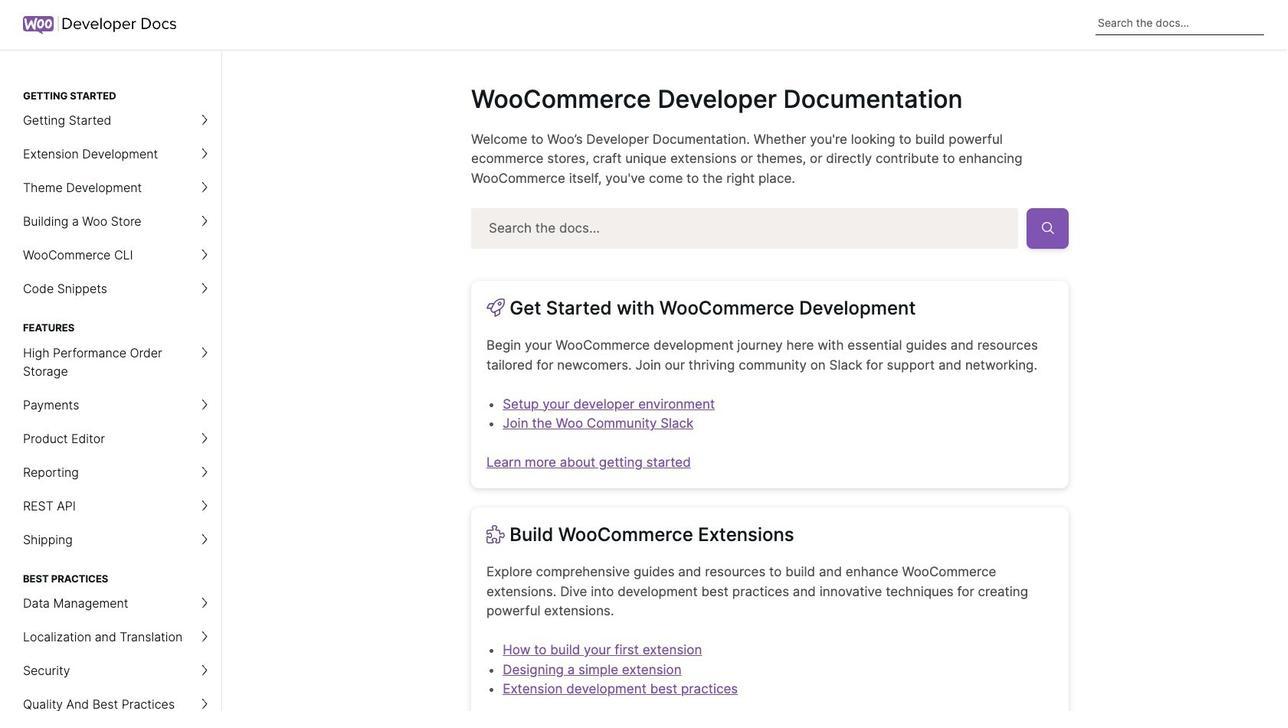 Task type: describe. For each thing, give the bounding box(es) containing it.
light image
[[487, 526, 505, 544]]

search search field
[[1096, 11, 1264, 35]]

none search field search the docs…
[[471, 208, 1069, 249]]



Task type: locate. For each thing, give the bounding box(es) containing it.
0 horizontal spatial none search field
[[471, 208, 1069, 249]]

0 vertical spatial none search field
[[1096, 11, 1264, 35]]

light image
[[487, 299, 505, 317]]

1 horizontal spatial none search field
[[1096, 11, 1264, 35]]

none search field search
[[1096, 11, 1264, 35]]

Search the docs… search field
[[471, 208, 1019, 249]]

None search field
[[1096, 11, 1264, 35], [471, 208, 1069, 249]]

1 vertical spatial none search field
[[471, 208, 1069, 249]]



Task type: vqa. For each thing, say whether or not it's contained in the screenshot.
topmost be
no



